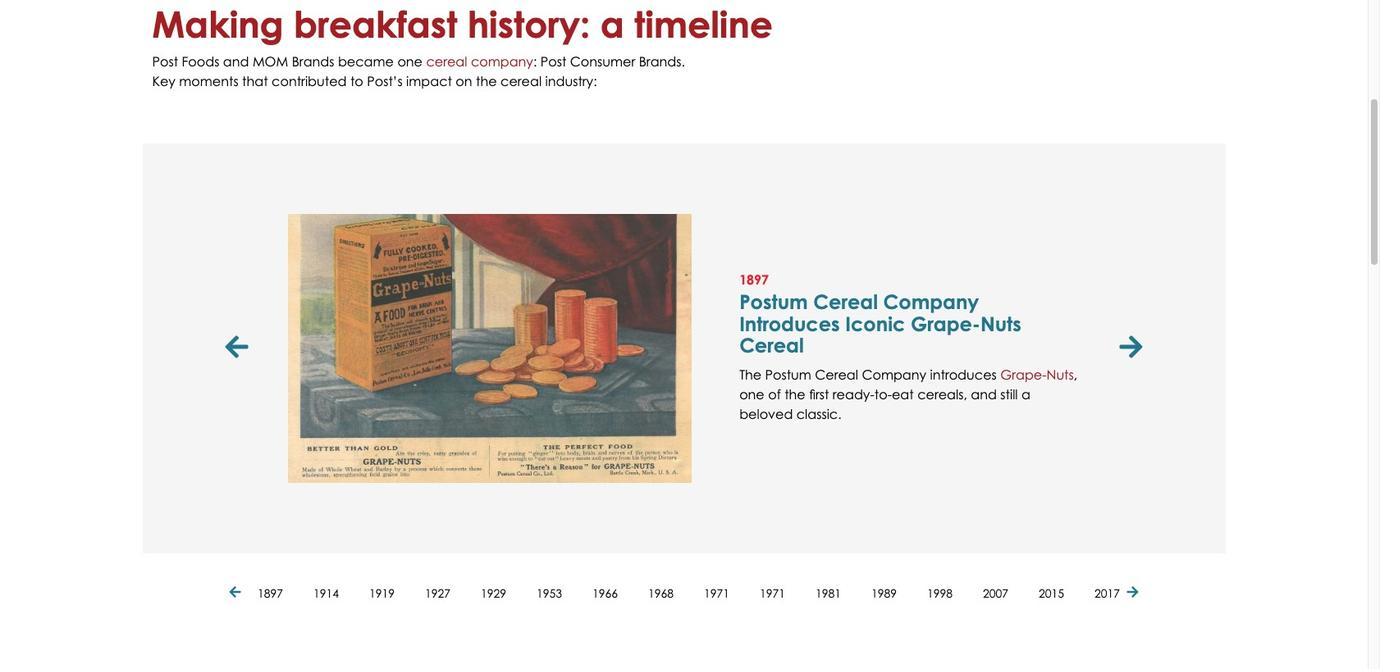 Task type: vqa. For each thing, say whether or not it's contained in the screenshot.
1914
yes



Task type: locate. For each thing, give the bounding box(es) containing it.
0 vertical spatial one
[[398, 53, 423, 70]]

cereal up on
[[426, 53, 468, 70]]

and inside , one of the first ready-to-eat cereals, and still a beloved classic.
[[971, 386, 997, 403]]

1 horizontal spatial one
[[740, 386, 765, 403]]

beloved
[[740, 406, 793, 423]]

and
[[223, 53, 249, 70], [971, 386, 997, 403]]

1981
[[816, 587, 841, 601]]

0 horizontal spatial the
[[476, 73, 497, 89]]

0 horizontal spatial and
[[223, 53, 249, 70]]

0 horizontal spatial 1971
[[704, 587, 730, 601]]

one down "the" on the right of the page
[[740, 386, 765, 403]]

1 horizontal spatial 1897
[[740, 272, 769, 288]]

the postum cereal company introduces grape-nuts
[[740, 367, 1074, 383]]

of
[[769, 386, 781, 403]]

1 horizontal spatial the
[[785, 386, 806, 403]]

next image
[[1120, 336, 1143, 362]]

1971
[[704, 587, 730, 601], [760, 587, 786, 601]]

1 vertical spatial 1897
[[258, 587, 283, 601]]

1953
[[537, 587, 562, 601]]

2015
[[1039, 587, 1065, 601]]

cereal down :
[[501, 73, 542, 89]]

0 vertical spatial postum
[[740, 290, 808, 315]]

0 horizontal spatial cereal
[[426, 53, 468, 70]]

grape- up introduces
[[911, 312, 981, 336]]

key
[[152, 73, 176, 89]]

0 horizontal spatial a
[[601, 3, 624, 46]]

1897 inside 1897 postum cereal company introduces iconic grape-nuts cereal
[[740, 272, 769, 288]]

cereal company link
[[426, 53, 534, 70]]

1 horizontal spatial nuts
[[1047, 367, 1074, 383]]

previous image inside carousel region
[[225, 336, 252, 362]]

one up impact
[[398, 53, 423, 70]]

1 vertical spatial cereal
[[501, 73, 542, 89]]

postum for introduces
[[766, 367, 812, 383]]

1989
[[872, 587, 897, 601]]

0 vertical spatial nuts
[[981, 312, 1022, 336]]

2 vertical spatial cereal
[[815, 367, 859, 383]]

previous image
[[225, 336, 252, 362], [229, 587, 245, 600]]

and up the that
[[223, 53, 249, 70]]

1897
[[740, 272, 769, 288], [258, 587, 283, 601]]

, one of the first ready-to-eat cereals, and still a beloved classic.
[[740, 367, 1078, 423]]

0 vertical spatial a
[[601, 3, 624, 46]]

1 vertical spatial company
[[862, 367, 927, 383]]

timeline
[[635, 3, 773, 46]]

post
[[152, 53, 178, 70], [541, 53, 567, 70]]

1 horizontal spatial post
[[541, 53, 567, 70]]

0 vertical spatial 1897
[[740, 272, 769, 288]]

on
[[456, 73, 473, 89]]

a inside making breakfast history: a timeline post foods and mom brands became one cereal company : post consumer brands. key moments that contributed to post's impact on the cereal industry:
[[601, 3, 624, 46]]

1 horizontal spatial and
[[971, 386, 997, 403]]

1 vertical spatial grape-
[[1001, 367, 1047, 383]]

cereals,
[[918, 386, 968, 403]]

postum up "the" on the right of the page
[[740, 290, 808, 315]]

0 horizontal spatial one
[[398, 53, 423, 70]]

mom
[[253, 53, 288, 70]]

1971 right 1968 on the bottom left of the page
[[704, 587, 730, 601]]

0 vertical spatial company
[[884, 290, 980, 315]]

industry:
[[546, 73, 597, 89]]

the right the of
[[785, 386, 806, 403]]

postum
[[740, 290, 808, 315], [766, 367, 812, 383]]

previous image for next icon
[[229, 587, 245, 600]]

0 horizontal spatial 1897
[[258, 587, 283, 601]]

post right :
[[541, 53, 567, 70]]

2017
[[1095, 587, 1121, 601]]

0 vertical spatial and
[[223, 53, 249, 70]]

1897 left "1914"
[[258, 587, 283, 601]]

1 vertical spatial a
[[1022, 386, 1031, 403]]

company for introduces
[[862, 367, 927, 383]]

1971 left '1981'
[[760, 587, 786, 601]]

company
[[884, 290, 980, 315], [862, 367, 927, 383]]

company inside 1897 postum cereal company introduces iconic grape-nuts cereal
[[884, 290, 980, 315]]

a up the consumer
[[601, 3, 624, 46]]

1927
[[425, 587, 451, 601]]

brands
[[292, 53, 335, 70]]

cereal
[[426, 53, 468, 70], [501, 73, 542, 89]]

to-
[[875, 386, 892, 403]]

0 vertical spatial cereal
[[814, 290, 878, 315]]

breakfast
[[294, 3, 458, 46]]

old grape nuts cereal launch in 1897 image
[[288, 214, 692, 484]]

1 vertical spatial one
[[740, 386, 765, 403]]

0 horizontal spatial post
[[152, 53, 178, 70]]

contributed
[[272, 73, 347, 89]]

that
[[242, 73, 268, 89]]

nuts
[[981, 312, 1022, 336], [1047, 367, 1074, 383]]

classic.
[[797, 406, 842, 423]]

postum for introduces
[[740, 290, 808, 315]]

cereal
[[814, 290, 878, 315], [740, 334, 804, 358], [815, 367, 859, 383]]

company up the postum cereal company introduces grape-nuts
[[884, 290, 980, 315]]

grape-nuts link
[[1001, 367, 1074, 383]]

postum up the of
[[766, 367, 812, 383]]

eat
[[892, 386, 914, 403]]

and inside making breakfast history: a timeline post foods and mom brands became one cereal company : post consumer brands. key moments that contributed to post's impact on the cereal industry:
[[223, 53, 249, 70]]

one
[[398, 53, 423, 70], [740, 386, 765, 403]]

1 horizontal spatial a
[[1022, 386, 1031, 403]]

1897 postum cereal company introduces iconic grape-nuts cereal
[[740, 272, 1022, 358]]

making
[[152, 3, 284, 46]]

cereal for introduces
[[814, 290, 878, 315]]

1 horizontal spatial 1971
[[760, 587, 786, 601]]

0 vertical spatial the
[[476, 73, 497, 89]]

0 horizontal spatial grape-
[[911, 312, 981, 336]]

0 vertical spatial previous image
[[225, 336, 252, 362]]

moments
[[179, 73, 239, 89]]

impact
[[406, 73, 452, 89]]

1 vertical spatial nuts
[[1047, 367, 1074, 383]]

1897 up introduces
[[740, 272, 769, 288]]

the
[[476, 73, 497, 89], [785, 386, 806, 403]]

post up key
[[152, 53, 178, 70]]

a right still
[[1022, 386, 1031, 403]]

the down the cereal company link at the top left of page
[[476, 73, 497, 89]]

1914
[[314, 587, 339, 601]]

1919
[[369, 587, 395, 601]]

grape- up still
[[1001, 367, 1047, 383]]

postum inside 1897 postum cereal company introduces iconic grape-nuts cereal
[[740, 290, 808, 315]]

company up eat
[[862, 367, 927, 383]]

a
[[601, 3, 624, 46], [1022, 386, 1031, 403]]

1 vertical spatial the
[[785, 386, 806, 403]]

1 vertical spatial and
[[971, 386, 997, 403]]

0 horizontal spatial nuts
[[981, 312, 1022, 336]]

1 vertical spatial postum
[[766, 367, 812, 383]]

and left still
[[971, 386, 997, 403]]

0 vertical spatial grape-
[[911, 312, 981, 336]]

the
[[740, 367, 762, 383]]

1 vertical spatial previous image
[[229, 587, 245, 600]]

grape-
[[911, 312, 981, 336], [1001, 367, 1047, 383]]



Task type: describe. For each thing, give the bounding box(es) containing it.
1 post from the left
[[152, 53, 178, 70]]

1968
[[649, 587, 674, 601]]

2007
[[983, 587, 1009, 601]]

0 vertical spatial cereal
[[426, 53, 468, 70]]

1 horizontal spatial cereal
[[501, 73, 542, 89]]

a inside , one of the first ready-to-eat cereals, and still a beloved classic.
[[1022, 386, 1031, 403]]

one inside , one of the first ready-to-eat cereals, and still a beloved classic.
[[740, 386, 765, 403]]

company
[[471, 53, 534, 70]]

1 1971 from the left
[[704, 587, 730, 601]]

the inside , one of the first ready-to-eat cereals, and still a beloved classic.
[[785, 386, 806, 403]]

next image
[[1128, 587, 1139, 600]]

to
[[350, 73, 364, 89]]

still
[[1001, 386, 1018, 403]]

consumer
[[570, 53, 636, 70]]

grape- inside 1897 postum cereal company introduces iconic grape-nuts cereal
[[911, 312, 981, 336]]

1998
[[928, 587, 953, 601]]

1 vertical spatial cereal
[[740, 334, 804, 358]]

brands.
[[639, 53, 685, 70]]

,
[[1074, 367, 1078, 383]]

history:
[[468, 3, 591, 46]]

1929
[[481, 587, 507, 601]]

the inside making breakfast history: a timeline post foods and mom brands became one cereal company : post consumer brands. key moments that contributed to post's impact on the cereal industry:
[[476, 73, 497, 89]]

post's
[[367, 73, 403, 89]]

introduces
[[740, 312, 840, 336]]

became
[[338, 53, 394, 70]]

first
[[810, 386, 829, 403]]

1897 for 1897 postum cereal company introduces iconic grape-nuts cereal
[[740, 272, 769, 288]]

iconic
[[846, 312, 906, 336]]

one inside making breakfast history: a timeline post foods and mom brands became one cereal company : post consumer brands. key moments that contributed to post's impact on the cereal industry:
[[398, 53, 423, 70]]

introduces
[[931, 367, 997, 383]]

company for introduces
[[884, 290, 980, 315]]

making breakfast history: a timeline post foods and mom brands became one cereal company : post consumer brands. key moments that contributed to post's impact on the cereal industry:
[[152, 3, 773, 89]]

2 1971 from the left
[[760, 587, 786, 601]]

cereal for introduces
[[815, 367, 859, 383]]

1 horizontal spatial grape-
[[1001, 367, 1047, 383]]

ready-
[[833, 386, 875, 403]]

previous image for next image
[[225, 336, 252, 362]]

:
[[534, 53, 537, 70]]

nuts inside 1897 postum cereal company introduces iconic grape-nuts cereal
[[981, 312, 1022, 336]]

carousel region
[[220, 143, 1148, 554]]

2 post from the left
[[541, 53, 567, 70]]

1966
[[593, 587, 618, 601]]

foods
[[182, 53, 220, 70]]

1897 for 1897
[[258, 587, 283, 601]]



